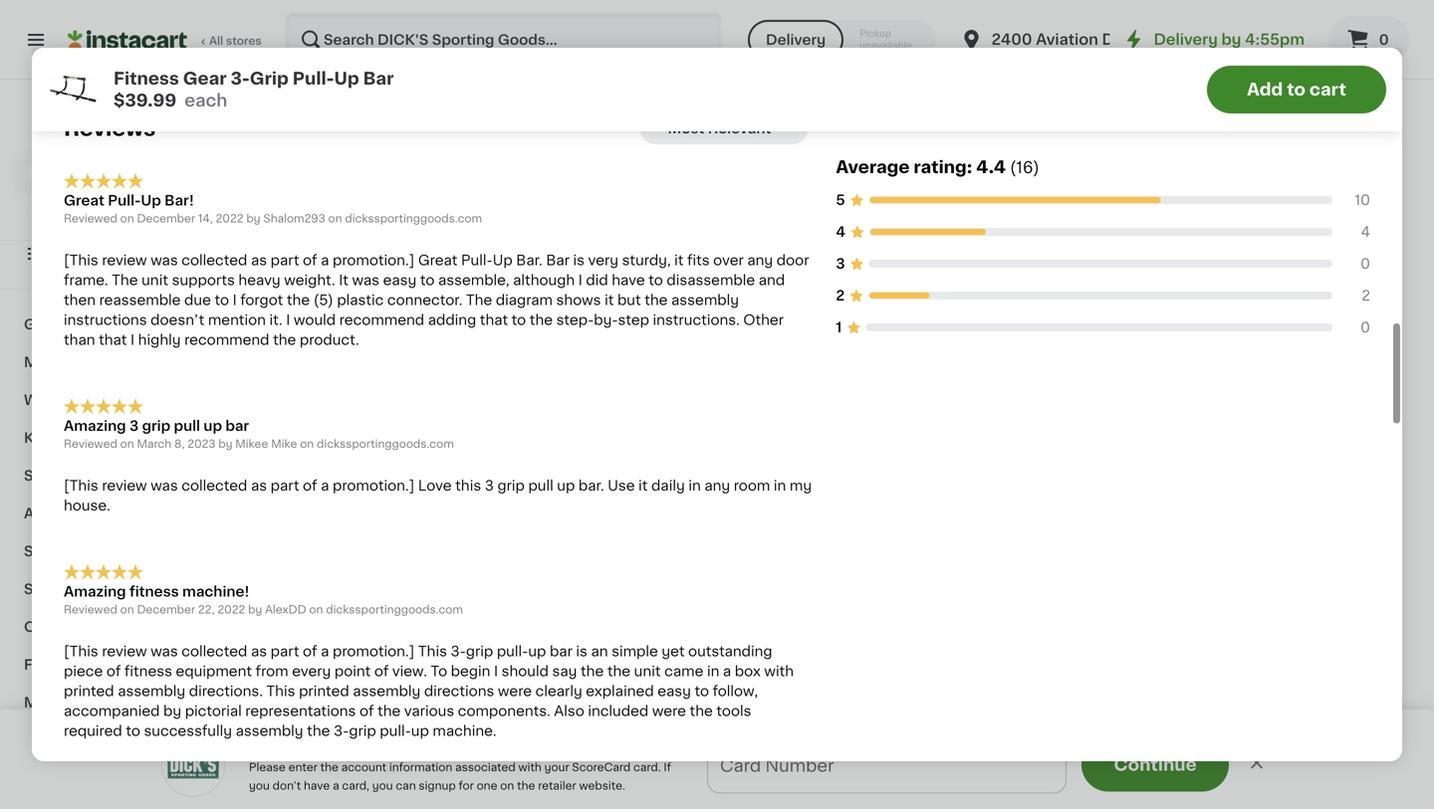 Task type: locate. For each thing, give the bounding box(es) containing it.
1 vertical spatial part
[[271, 479, 299, 493]]

women's for racerback
[[519, 11, 583, 25]]

as down mikee
[[251, 479, 267, 493]]

product group containing black/white/white, 2 total options
[[484, 214, 654, 507]]

up inside the [this review was collected as part of a promotion.] great pull-up bar. bar is very sturdy, it fits over any door frame. the unit supports heavy weight. it was easy to assemble, although i did have to disassemble and then reassemble due to i forgot the (5) plastic connector. the diagram shows it but the assembly instructions doesn't mention it. i would recommend adding that to the step-by-step instructions. other than that i highly recommend the product.
[[493, 254, 513, 268]]

1 vertical spatial 12
[[1332, 89, 1344, 100]]

2 4 from the left
[[1361, 225, 1371, 239]]

swimsuit down wrapped
[[712, 51, 776, 65]]

a for great
[[321, 254, 329, 268]]

gear for 3-
[[183, 70, 227, 87]]

december down bar!
[[137, 213, 195, 224]]

1 printed from the left
[[64, 685, 114, 699]]

amazing inside amazing 3 grip pull up bar reviewed on march 8, 2023 by mikee mike on dickssportinggoods.com
[[64, 419, 126, 433]]

review for 3
[[102, 479, 147, 493]]

0 vertical spatial more
[[24, 696, 61, 710]]

part inside [this review was collected as part of a promotion.] this 3-grip pull-up bar is an simple yet outstanding piece of fitness equipment from every point of view. to begin i should say the the unit came in a box with printed assembly directions. this printed assembly directions were clearly explained easy to follow, accompanied by pictorial representations of the various components. also included were the tools required to successfully assembly the 3-grip pull-up machine.
[[271, 645, 299, 659]]

of down point
[[360, 705, 374, 719]]

black/grey, 18, 13 total options
[[299, 89, 427, 116]]

4 women's from the left
[[902, 11, 966, 25]]

2 vertical spatial promotion.]
[[333, 645, 415, 659]]

1 - from the left
[[366, 51, 372, 65]]

0 horizontal spatial any
[[705, 479, 730, 493]]

2 vertical spatial collected
[[182, 645, 247, 659]]

sports inside 'link'
[[24, 583, 72, 597]]

1 horizontal spatial your
[[545, 763, 569, 774]]

by
[[1222, 32, 1242, 47], [246, 213, 261, 224], [218, 439, 233, 450], [248, 605, 262, 616], [163, 705, 181, 719]]

2 vertical spatial scorecard
[[572, 763, 631, 774]]

amazing up "outdoors & recreation"
[[64, 585, 126, 599]]

1 you from the left
[[249, 781, 270, 792]]

forgot
[[240, 293, 283, 307]]

sports for sports gear accessories
[[24, 583, 72, 597]]

black, inside "pure black, 1 each, 12 total options"
[[1254, 89, 1289, 100]]

1 [this from the top
[[64, 254, 98, 268]]

fitness inside the fitness gear 3-grip pull-up bar $39.99 each
[[114, 70, 179, 87]]

1 vertical spatial 3-
[[451, 645, 466, 659]]

3 calia from the left
[[1225, 11, 1269, 25]]

1 vertical spatial unit
[[634, 665, 661, 679]]

2 sports from the top
[[24, 583, 72, 597]]

fitness up more link
[[124, 665, 172, 679]]

swimsuit inside calia women's size 12 sculpt wrapped one piece swimsuit - black
[[712, 51, 776, 65]]

black/white/white, 2 total options button
[[484, 214, 654, 507]]

1 horizontal spatial up
[[334, 70, 359, 87]]

0 vertical spatial &
[[417, 51, 429, 65]]

2 horizontal spatial with
[[765, 665, 794, 679]]

2 vertical spatial pull-
[[461, 254, 493, 268]]

women's inside calia women's ruched side tie high rise bottoms
[[1272, 11, 1336, 25]]

printed down piece
[[64, 685, 114, 699]]

1 horizontal spatial high
[[1284, 31, 1317, 45]]

assembly inside the [this review was collected as part of a promotion.] great pull-up bar. bar is very sturdy, it fits over any door frame. the unit supports heavy weight. it was easy to assemble, although i did have to disassemble and then reassemble due to i forgot the (5) plastic connector. the diagram shows it but the assembly instructions doesn't mention it. i would recommend adding that to the step-by-step instructions. other than that i highly recommend the product.
[[672, 293, 739, 307]]

2 - from the left
[[779, 51, 786, 65]]

one inside calia women's size 12 sculpt wrapped one piece swimsuit - black
[[785, 31, 815, 45]]

part for great pull-up bar!
[[271, 254, 299, 268]]

0 up $299.00 original price: $399.00 element
[[1361, 321, 1371, 335]]

3 review from the top
[[102, 645, 147, 659]]

1 vertical spatial easy
[[658, 685, 691, 699]]

2 reviewed from the top
[[64, 439, 117, 450]]

men link
[[12, 344, 242, 382]]

for
[[459, 781, 474, 792]]

[this for [this review was collected as part of a promotion.] this 3-grip pull-up bar is an simple yet outstanding piece of fitness equipment from every point of view. to begin i should say the the unit came in a box with printed assembly directions. this printed assembly directions were clearly explained easy to follow, accompanied by pictorial representations of the various components. also included were the tools required to successfully assembly the 3-grip pull-up machine.
[[64, 645, 98, 659]]

1 horizontal spatial this
[[418, 645, 447, 659]]

(36)
[[1299, 73, 1322, 84]]

0 horizontal spatial pull-
[[380, 725, 411, 739]]

prices
[[147, 172, 183, 183]]

review up accessories 'link'
[[102, 479, 147, 493]]

is inside [this review was collected as part of a promotion.] this 3-grip pull-up bar is an simple yet outstanding piece of fitness equipment from every point of view. to begin i should say the the unit came in a box with printed assembly directions. this printed assembly directions were clearly explained easy to follow, accompanied by pictorial representations of the various components. also included were the tools required to successfully assembly the 3-grip pull-up machine.
[[576, 645, 588, 659]]

a inside the [this review was collected as part of a promotion.] great pull-up bar. bar is very sturdy, it fits over any door frame. the unit supports heavy weight. it was easy to assemble, although i did have to disassemble and then reassemble due to i forgot the (5) plastic connector. the diagram shows it but the assembly instructions doesn't mention it. i would recommend adding that to the step-by-step instructions. other than that i highly recommend the product.
[[321, 254, 329, 268]]

0 vertical spatial collected
[[182, 254, 247, 268]]

bar up mikee
[[226, 419, 249, 433]]

0 horizontal spatial 12
[[808, 11, 823, 25]]

options down black/grey, on the top of the page
[[299, 105, 342, 116]]

0 vertical spatial scorecard
[[82, 212, 142, 223]]

100% satisfaction guarantee button
[[31, 185, 223, 205]]

up left 'bar.'
[[557, 479, 575, 493]]

2 vertical spatial as
[[251, 645, 267, 659]]

you left "can"
[[372, 781, 393, 792]]

1 vertical spatial great
[[418, 254, 458, 268]]

women's up wrapped
[[708, 11, 772, 25]]

piece
[[64, 665, 103, 679]]

1 vertical spatial accessories
[[114, 583, 202, 597]]

1 as from the top
[[251, 254, 267, 268]]

reviewed up shoes link
[[64, 439, 117, 450]]

options down bottoms
[[1225, 105, 1268, 116]]

collected inside [this review was collected as part of a promotion.] this 3-grip pull-up bar is an simple yet outstanding piece of fitness equipment from every point of view. to begin i should say the the unit came in a box with printed assembly directions. this printed assembly directions were clearly explained easy to follow, accompanied by pictorial representations of the various components. also included were the tools required to successfully assembly the 3-grip pull-up machine.
[[182, 645, 247, 659]]

$ left the 49
[[859, 793, 866, 804]]

gear up "outdoors & recreation"
[[75, 583, 110, 597]]

women's up shoulder
[[902, 11, 966, 25]]

with right box
[[765, 665, 794, 679]]

up inside amazing 3 grip pull up bar reviewed on march 8, 2023 by mikee mike on dickssportinggoods.com
[[204, 419, 222, 433]]

calia right delivery button
[[855, 11, 898, 25]]

2022 inside amazing fitness machine! reviewed on december 22, 2022 by alexdd on dickssportinggoods.com
[[218, 605, 245, 616]]

$ for 99
[[1044, 793, 1051, 804]]

shop link
[[12, 154, 242, 194]]

12 inside calia women's size 12 sculpt wrapped one piece swimsuit - black
[[808, 11, 823, 25]]

a up every
[[321, 645, 329, 659]]

1 collected from the top
[[182, 254, 247, 268]]

3 swimsuit from the left
[[712, 51, 776, 65]]

women's for one-
[[330, 11, 395, 25]]

1 high from the left
[[1078, 31, 1111, 45]]

recommend down plastic at the left
[[339, 313, 425, 327]]

of inside the [this review was collected as part of a promotion.] great pull-up bar. bar is very sturdy, it fits over any door frame. the unit supports heavy weight. it was easy to assemble, although i did have to disassemble and then reassemble due to i forgot the (5) plastic connector. the diagram shows it but the assembly instructions doesn't mention it. i would recommend adding that to the step-by-step instructions. other than that i highly recommend the product.
[[303, 254, 317, 268]]

0 vertical spatial up
[[334, 70, 359, 87]]

sculpt
[[669, 31, 715, 45], [855, 31, 900, 45]]

3 up march
[[129, 419, 139, 433]]

None search field
[[285, 12, 722, 68]]

in left my
[[774, 479, 786, 493]]

as inside [this review was collected as part of a promotion.] this 3-grip pull-up bar is an simple yet outstanding piece of fitness equipment from every point of view. to begin i should say the the unit came in a box with printed assembly directions. this printed assembly directions were clearly explained easy to follow, accompanied by pictorial representations of the various components. also included were the tools required to successfully assembly the 3-grip pull-up machine.
[[251, 645, 267, 659]]

instacart logo image
[[68, 28, 187, 52]]

the down it.
[[273, 333, 296, 347]]

1 vertical spatial fitness
[[24, 659, 76, 672]]

1 vertical spatial is
[[576, 645, 588, 659]]

very
[[588, 254, 619, 268]]

it right use
[[639, 479, 648, 493]]

1 vertical spatial pull-
[[380, 725, 411, 739]]

product group containing 98
[[669, 612, 839, 810]]

3 [this from the top
[[64, 645, 98, 659]]

product group
[[299, 214, 468, 491], [484, 214, 654, 507], [669, 214, 839, 475], [855, 214, 1024, 491], [1040, 214, 1209, 491], [1225, 214, 1395, 511], [299, 612, 468, 810], [484, 612, 654, 810], [669, 612, 839, 810]]

0 horizontal spatial dick's sporting goods logo image
[[108, 104, 146, 141]]

a inside [this review was collected as part of a promotion.] love this 3 grip pull up bar. use it daily in any room in my house.
[[321, 479, 329, 493]]

fitness inside fitness & health link
[[24, 659, 76, 672]]

unit down simple
[[634, 665, 661, 679]]

high right back
[[1078, 31, 1111, 45]]

collected inside the [this review was collected as part of a promotion.] great pull-up bar. bar is very sturdy, it fits over any door frame. the unit supports heavy weight. it was easy to assemble, although i did have to disassemble and then reassemble due to i forgot the (5) plastic connector. the diagram shows it but the assembly instructions doesn't mention it. i would recommend adding that to the step-by-step instructions. other than that i highly recommend the product.
[[182, 254, 247, 268]]

kids link
[[12, 419, 242, 457]]

amazing down 'women'
[[64, 419, 126, 433]]

1 horizontal spatial more
[[1077, 769, 1107, 780]]

0 vertical spatial 2022
[[216, 213, 244, 224]]

was up supports
[[151, 254, 178, 268]]

december up recreation
[[137, 605, 195, 616]]

1 horizontal spatial scorecard
[[360, 741, 439, 755]]

5 swimsuit from the left
[[1040, 51, 1104, 65]]

1 vertical spatial reviewed
[[64, 439, 117, 450]]

gear inside 'link'
[[75, 583, 110, 597]]

calia inside calia women's open back high neck swimsuit - pure black
[[1040, 11, 1083, 25]]

2 part from the top
[[271, 479, 299, 493]]

collected for amazing fitness machine!
[[182, 645, 247, 659]]

calia inside calia women's power sculpt one shoulder one piece swimsuit - pure black
[[855, 11, 898, 25]]

0 horizontal spatial high
[[1078, 31, 1111, 45]]

1 black, from the left
[[1069, 89, 1103, 100]]

adding
[[428, 313, 476, 327]]

0 vertical spatial pull-
[[497, 645, 528, 659]]

more button
[[1053, 758, 1130, 790]]

0 vertical spatial is
[[573, 254, 585, 268]]

dick's sporting goods logo image down pictorial
[[161, 734, 225, 798]]

calia inside calia women's ruched side tie high rise bottoms
[[1225, 11, 1269, 25]]

[this inside the [this review was collected as part of a promotion.] great pull-up bar. bar is very sturdy, it fits over any door frame. the unit supports heavy weight. it was easy to assemble, although i did have to disassemble and then reassemble due to i forgot the (5) plastic connector. the diagram shows it but the assembly instructions doesn't mention it. i would recommend adding that to the step-by-step instructions. other than that i highly recommend the product.
[[64, 254, 98, 268]]

2 vertical spatial [this
[[64, 645, 98, 659]]

grip right "this"
[[498, 479, 525, 493]]

calia women's ruched side tie high rise bottoms
[[1225, 11, 1394, 65]]

all stores link
[[68, 12, 263, 68]]

up left bar.
[[493, 254, 513, 268]]

pure down 2400 aviation dr
[[1040, 89, 1066, 100]]

1 horizontal spatial bar
[[546, 254, 570, 268]]

black, left 29
[[1069, 89, 1103, 100]]

8, left 29
[[1106, 89, 1117, 100]]

2 calia from the left
[[1040, 11, 1083, 25]]

0
[[1380, 33, 1389, 47], [1361, 257, 1371, 271], [1361, 321, 1371, 335]]

with up enter
[[288, 741, 320, 755]]

1 horizontal spatial calia
[[1040, 11, 1083, 25]]

up down various
[[411, 725, 429, 739]]

information
[[389, 763, 453, 774]]

black
[[376, 51, 414, 65], [789, 51, 827, 65], [1152, 51, 1191, 65], [890, 71, 929, 85]]

2 high from the left
[[1284, 31, 1317, 45]]

women's inside nike women's color block racerback one piece swimsuit
[[519, 11, 583, 25]]

dick's sporting goods logo image
[[108, 104, 146, 141], [161, 734, 225, 798]]

up up "should"
[[528, 645, 546, 659]]

1 promotion.] from the top
[[333, 254, 415, 268]]

have
[[612, 273, 645, 287], [304, 781, 330, 792]]

1 review from the top
[[102, 254, 147, 268]]

instructions.
[[653, 313, 740, 327]]

color
[[587, 11, 625, 25]]

associated
[[455, 763, 516, 774]]

save with your scorecard card! please enter the account information associated with your scorecard card. if you don't have a card, you can signup for one on the retailer website.
[[249, 741, 671, 792]]

2400 aviation dr button
[[960, 12, 1121, 68]]

2 december from the top
[[137, 605, 195, 616]]

all
[[209, 35, 223, 46]]

sports gear accessories
[[24, 583, 202, 597]]

& for health
[[80, 659, 91, 672]]

2 vertical spatial reviewed
[[64, 605, 117, 616]]

door
[[777, 254, 809, 268]]

women's inside calia women's open back high neck swimsuit - pure black
[[1087, 11, 1151, 25]]

women's inside calia women's power sculpt one shoulder one piece swimsuit - pure black
[[902, 11, 966, 25]]

[this inside [this review was collected as part of a promotion.] this 3-grip pull-up bar is an simple yet outstanding piece of fitness equipment from every point of view. to begin i should say the the unit came in a box with printed assembly directions. this printed assembly directions were clearly explained easy to follow, accompanied by pictorial representations of the various components. also included were the tools required to successfully assembly the 3-grip pull-up machine.
[[64, 645, 98, 659]]

in right daily
[[689, 479, 701, 493]]

$52.49 original price: $69.99 element
[[855, 790, 1024, 810]]

pictorial
[[185, 705, 242, 719]]

black inside calia women's power sculpt one shoulder one piece swimsuit - pure black
[[890, 71, 929, 85]]

3 right "this"
[[485, 479, 494, 493]]

it.
[[269, 313, 283, 327]]

2 promotion.] from the top
[[333, 479, 415, 493]]

& left health
[[80, 659, 91, 672]]

swimsuit inside calia women's open back high neck swimsuit - pure black
[[1040, 51, 1104, 65]]

4.4
[[977, 159, 1006, 176]]

1 sculpt from the left
[[669, 31, 715, 45]]

2 women's from the left
[[519, 11, 583, 25]]

4 - from the left
[[1107, 51, 1113, 65]]

- down one-
[[366, 51, 372, 65]]

0 vertical spatial 1
[[1291, 89, 1296, 100]]

every
[[292, 665, 331, 679]]

0 vertical spatial amazing
[[64, 419, 126, 433]]

amazing for amazing 3 grip pull up bar
[[64, 419, 126, 433]]

accompanied
[[64, 705, 160, 719]]

add inside button
[[1247, 81, 1283, 98]]

1 vertical spatial sports
[[24, 583, 72, 597]]

1 calia from the left
[[855, 11, 898, 25]]

black inside calia women's size 12 sculpt wrapped one piece swimsuit - black
[[789, 51, 827, 65]]

women's for tie
[[1272, 11, 1336, 25]]

0 horizontal spatial more
[[24, 696, 61, 710]]

3- up begin
[[451, 645, 466, 659]]

part
[[271, 254, 299, 268], [271, 479, 299, 493], [271, 645, 299, 659]]

[this up the "frame."
[[64, 254, 98, 268]]

delivery inside delivery button
[[766, 33, 826, 47]]

average
[[836, 159, 910, 176]]

2 collected from the top
[[182, 479, 247, 493]]

were down came
[[652, 705, 686, 719]]

this down the from
[[266, 685, 295, 699]]

you
[[249, 781, 270, 792], [372, 781, 393, 792]]

piece inside tyr women's maxfit splice one-piece swimsuit - black & grey
[[382, 31, 421, 45]]

by inside amazing 3 grip pull up bar reviewed on march 8, 2023 by mikee mike on dickssportinggoods.com
[[218, 439, 233, 450]]

gifting
[[24, 318, 74, 332]]

this up to
[[418, 645, 447, 659]]

1 part from the top
[[271, 254, 299, 268]]

& for recreation
[[96, 621, 107, 635]]

1 $ from the left
[[859, 793, 866, 804]]

have down enter
[[304, 781, 330, 792]]

99
[[1082, 793, 1097, 804]]

fitness & health
[[24, 659, 143, 672]]

have inside the [this review was collected as part of a promotion.] great pull-up bar. bar is very sturdy, it fits over any door frame. the unit supports heavy weight. it was easy to assemble, although i did have to disassemble and then reassemble due to i forgot the (5) plastic connector. the diagram shows it but the assembly instructions doesn't mention it. i would recommend adding that to the step-by-step instructions. other than that i highly recommend the product.
[[612, 273, 645, 287]]

12 right size in the right top of the page
[[808, 11, 823, 25]]

0 vertical spatial dick's sporting goods logo image
[[108, 104, 146, 141]]

unit up the reassemble
[[142, 273, 168, 287]]

4 swimsuit from the left
[[931, 51, 994, 65]]

1 swimsuit from the left
[[299, 51, 362, 65]]

lists
[[56, 247, 90, 261]]

0 horizontal spatial fitness
[[24, 659, 76, 672]]

high right the tie
[[1284, 31, 1317, 45]]

black down open in the right of the page
[[1152, 51, 1191, 65]]

was inside [this review was collected as part of a promotion.] this 3-grip pull-up bar is an simple yet outstanding piece of fitness equipment from every point of view. to begin i should say the the unit came in a box with printed assembly directions. this printed assembly directions were clearly explained easy to follow, accompanied by pictorial representations of the various components. also included were the tools required to successfully assembly the 3-grip pull-up machine.
[[151, 645, 178, 659]]

1 horizontal spatial $
[[1044, 793, 1051, 804]]

2 down 10
[[1362, 289, 1371, 303]]

view.
[[392, 665, 427, 679]]

1 horizontal spatial 1
[[1291, 89, 1296, 100]]

1 vertical spatial amazing
[[64, 585, 126, 599]]

-
[[366, 51, 372, 65], [779, 51, 786, 65], [998, 51, 1004, 65], [1107, 51, 1113, 65]]

pull
[[174, 419, 200, 433], [528, 479, 554, 493]]

1 vertical spatial 0
[[1361, 257, 1371, 271]]

promotion.] inside [this review was collected as part of a promotion.] this 3-grip pull-up bar is an simple yet outstanding piece of fitness equipment from every point of view. to begin i should say the the unit came in a box with printed assembly directions. this printed assembly directions were clearly explained easy to follow, accompanied by pictorial representations of the various components. also included were the tools required to successfully assembly the 3-grip pull-up machine.
[[333, 645, 415, 659]]

2 sculpt from the left
[[855, 31, 900, 45]]

0 vertical spatial review
[[102, 254, 147, 268]]

1 amazing from the top
[[64, 419, 126, 433]]

1 horizontal spatial 4
[[1361, 225, 1371, 239]]

yet
[[662, 645, 685, 659]]

any for over
[[748, 254, 773, 268]]

2 swimsuit from the left
[[527, 51, 591, 65]]

cart
[[1310, 81, 1347, 98]]

- inside calia women's size 12 sculpt wrapped one piece swimsuit - black
[[779, 51, 786, 65]]

5 women's from the left
[[1087, 11, 1151, 25]]

2 vertical spatial part
[[271, 645, 299, 659]]

pull-
[[293, 70, 334, 87], [108, 194, 141, 208], [461, 254, 493, 268]]

a down outstanding
[[723, 665, 731, 679]]

of up every
[[303, 645, 317, 659]]

shoes link
[[12, 457, 242, 495]]

of
[[303, 254, 317, 268], [303, 479, 317, 493], [303, 645, 317, 659], [106, 665, 121, 679], [374, 665, 389, 679], [360, 705, 374, 719]]

2 black, from the left
[[1254, 89, 1289, 100]]

0 horizontal spatial 4
[[836, 225, 846, 239]]

up up 2023
[[204, 419, 222, 433]]

1 horizontal spatial sculpt
[[855, 31, 900, 45]]

dickssportinggoods.com up view.
[[326, 605, 463, 616]]

contour
[[368, 420, 426, 434]]

of left view.
[[374, 665, 389, 679]]

0 vertical spatial sports
[[24, 545, 72, 559]]

close image
[[1247, 754, 1267, 774]]

was up plastic at the left
[[352, 273, 380, 287]]

0 horizontal spatial reviews
[[64, 118, 156, 139]]

calia for back
[[1040, 11, 1083, 25]]

gear for accessories
[[75, 583, 110, 597]]

easy inside the [this review was collected as part of a promotion.] great pull-up bar. bar is very sturdy, it fits over any door frame. the unit supports heavy weight. it was easy to assemble, although i did have to disassemble and then reassemble due to i forgot the (5) plastic connector. the diagram shows it but the assembly instructions doesn't mention it. i would recommend adding that to the step-by-step instructions. other than that i highly recommend the product.
[[383, 273, 417, 287]]

total right each,
[[1347, 89, 1373, 100]]

swimsuit down racerback
[[527, 51, 591, 65]]

pure inside calia women's open back high neck swimsuit - pure black
[[1117, 51, 1149, 65]]

fitness inside amazing fitness machine! reviewed on december 22, 2022 by alexdd on dickssportinggoods.com
[[129, 585, 179, 599]]

0 horizontal spatial sculpt
[[669, 31, 715, 45]]

options inside black/white/white, 2 total options
[[484, 494, 527, 505]]

2 vertical spatial review
[[102, 645, 147, 659]]

nike women's color block racerback one piece swimsuit button
[[484, 0, 654, 102]]

1 reviewed from the top
[[64, 213, 117, 224]]

up up black/grey, on the top of the page
[[334, 70, 359, 87]]

great down everyday at the left of the page
[[64, 194, 104, 208]]

1 horizontal spatial fitness
[[114, 70, 179, 87]]

by left alexdd
[[248, 605, 262, 616]]

required
[[64, 725, 122, 739]]

accessories inside sports gear accessories 'link'
[[114, 583, 202, 597]]

delivery by 4:55pm
[[1154, 32, 1305, 47]]

add
[[1247, 81, 1283, 98], [56, 212, 79, 223], [423, 231, 452, 245], [979, 231, 1008, 245], [1164, 231, 1194, 245], [1350, 231, 1379, 245], [852, 766, 886, 783]]

on inside save with your scorecard card! please enter the account information associated with your scorecard card. if you don't have a card, you can signup for one on the retailer website.
[[500, 781, 514, 792]]

1 vertical spatial dickssportinggoods.com
[[317, 439, 454, 450]]

(4)
[[373, 73, 388, 84]]

tyr women's maxfit splice one-piece swimsuit - black & grey
[[299, 11, 467, 65]]

delivery down open in the right of the page
[[1154, 32, 1218, 47]]

service type group
[[748, 20, 936, 60]]

0 horizontal spatial this
[[266, 685, 295, 699]]

it inside [this review was collected as part of a promotion.] love this 3 grip pull up bar. use it daily in any room in my house.
[[639, 479, 648, 493]]

3- inside the fitness gear 3-grip pull-up bar $39.99 each
[[231, 70, 250, 87]]

promotion.] inside the [this review was collected as part of a promotion.] great pull-up bar. bar is very sturdy, it fits over any door frame. the unit supports heavy weight. it was easy to assemble, although i did have to disassemble and then reassemble due to i forgot the (5) plastic connector. the diagram shows it but the assembly instructions doesn't mention it. i would recommend adding that to the step-by-step instructions. other than that i highly recommend the product.
[[333, 254, 415, 268]]

0 vertical spatial december
[[137, 213, 195, 224]]

part for amazing 3 grip pull up bar
[[271, 479, 299, 493]]

of up weight.
[[303, 254, 317, 268]]

13
[[386, 89, 398, 100]]

amazing fitness machine! reviewed on december 22, 2022 by alexdd on dickssportinggoods.com
[[64, 585, 463, 616]]

qualify.
[[974, 766, 1037, 783]]

2 $ from the left
[[1044, 793, 1051, 804]]

1 december from the top
[[137, 213, 195, 224]]

3 promotion.] from the top
[[333, 645, 415, 659]]

1 women's from the left
[[330, 11, 395, 25]]

0 vertical spatial bar
[[363, 70, 394, 87]]

weight.
[[284, 273, 335, 287]]

options inside black/grey, 18, 13 total options
[[299, 105, 342, 116]]

swimsuit
[[299, 51, 362, 65], [527, 51, 591, 65], [712, 51, 776, 65], [931, 51, 994, 65], [1040, 51, 1104, 65]]

black, for bottoms
[[1254, 89, 1289, 100]]

the down weight.
[[287, 293, 310, 307]]

total right 'bar.'
[[606, 478, 632, 489]]

unit inside [this review was collected as part of a promotion.] this 3-grip pull-up bar is an simple yet outstanding piece of fitness equipment from every point of view. to begin i should say the the unit came in a box with printed assembly directions. this printed assembly directions were clearly explained easy to follow, accompanied by pictorial representations of the various components. also included were the tools required to successfully assembly the 3-grip pull-up machine.
[[634, 665, 661, 679]]

frame.
[[64, 273, 108, 287]]

1 sports from the top
[[24, 545, 72, 559]]

$39.99
[[114, 92, 177, 109]]

was down march
[[151, 479, 178, 493]]

0 vertical spatial pull
[[174, 419, 200, 433]]

1 vertical spatial up
[[141, 194, 161, 208]]

add scorecard to save link
[[56, 209, 198, 225]]

3 part from the top
[[271, 645, 299, 659]]

0 horizontal spatial accessories
[[24, 507, 112, 521]]

also
[[554, 705, 585, 719]]

pull- inside the fitness gear 3-grip pull-up bar $39.99 each
[[293, 70, 334, 87]]

each,
[[1299, 89, 1330, 100]]

2400
[[992, 32, 1033, 47]]

0 vertical spatial pull-
[[293, 70, 334, 87]]

splice
[[299, 31, 342, 45]]

fitness up $39.99 on the top of page
[[114, 70, 179, 87]]

store
[[115, 172, 145, 183]]

6 women's from the left
[[1272, 11, 1336, 25]]

0 vertical spatial 3-
[[231, 70, 250, 87]]

0 vertical spatial reviewed
[[64, 213, 117, 224]]

3 women's from the left
[[708, 11, 772, 25]]

2 review from the top
[[102, 479, 147, 493]]

dickssportinggoods.com inside amazing 3 grip pull up bar reviewed on march 8, 2023 by mikee mike on dickssportinggoods.com
[[317, 439, 454, 450]]

1 horizontal spatial pull-
[[293, 70, 334, 87]]

item carousel region
[[299, 142, 1395, 525]]

[this for [this review was collected as part of a promotion.] great pull-up bar. bar is very sturdy, it fits over any door frame. the unit supports heavy weight. it was easy to assemble, although i did have to disassemble and then reassemble due to i forgot the (5) plastic connector. the diagram shows it but the assembly instructions doesn't mention it. i would recommend adding that to the step-by-step instructions. other than that i highly recommend the product.
[[64, 254, 98, 268]]

promotion.] down bottle
[[333, 479, 415, 493]]

2 as from the top
[[251, 479, 267, 493]]

sports down 'house.'
[[24, 545, 72, 559]]

calia women's power sculpt one shoulder one piece swimsuit - pure black button
[[855, 0, 1024, 102]]

calia
[[669, 11, 704, 25]]

more for more 'button'
[[1077, 769, 1107, 780]]

1 horizontal spatial 8,
[[1106, 89, 1117, 100]]

collected inside [this review was collected as part of a promotion.] love this 3 grip pull up bar. use it daily in any room in my house.
[[182, 479, 247, 493]]

$299.00 original price: $399.00 element
[[1225, 391, 1395, 417]]

2 horizontal spatial up
[[493, 254, 513, 268]]

calia women's size 12 sculpt wrapped one piece swimsuit - black
[[669, 11, 827, 65]]

0 vertical spatial the
[[112, 273, 138, 287]]

1 horizontal spatial 3-
[[334, 725, 349, 739]]

1 vertical spatial [this
[[64, 479, 98, 493]]

1 vertical spatial pull
[[528, 479, 554, 493]]

reviews down $39.99 on the top of page
[[64, 118, 156, 139]]

pull inside [this review was collected as part of a promotion.] love this 3 grip pull up bar. use it daily in any room in my house.
[[528, 479, 554, 493]]

★★★★★
[[299, 70, 369, 84], [299, 70, 369, 84], [1225, 70, 1295, 84], [1225, 70, 1295, 84], [64, 173, 143, 189], [64, 173, 143, 189], [64, 399, 143, 415], [64, 399, 143, 415], [64, 565, 143, 581], [64, 565, 143, 581]]

2 vertical spatial 0
[[1361, 321, 1371, 335]]

3 right the door
[[836, 257, 845, 271]]

1 horizontal spatial with
[[519, 763, 542, 774]]

grey
[[432, 51, 467, 65]]

grip
[[142, 419, 171, 433], [498, 479, 525, 493], [466, 645, 493, 659], [349, 725, 376, 739]]

your
[[323, 741, 357, 755], [545, 763, 569, 774]]

1 horizontal spatial printed
[[299, 685, 349, 699]]

sculpt inside calia women's size 12 sculpt wrapped one piece swimsuit - black
[[669, 31, 715, 45]]

bar
[[226, 419, 249, 433], [550, 645, 573, 659]]

average rating: 4.4 (16)
[[836, 159, 1040, 176]]

pure down service type group
[[855, 71, 887, 85]]

any for in
[[705, 479, 730, 493]]

0 horizontal spatial that
[[99, 333, 127, 347]]

included
[[588, 705, 649, 719]]

0 horizontal spatial with
[[288, 741, 320, 755]]

review inside [this review was collected as part of a promotion.] this 3-grip pull-up bar is an simple yet outstanding piece of fitness equipment from every point of view. to begin i should say the the unit came in a box with printed assembly directions. this printed assembly directions were clearly explained easy to follow, accompanied by pictorial representations of the various components. also included were the tools required to successfully assembly the 3-grip pull-up machine.
[[102, 645, 147, 659]]

1 horizontal spatial black,
[[1254, 89, 1289, 100]]

high inside calia women's ruched side tie high rise bottoms
[[1284, 31, 1317, 45]]

1 horizontal spatial &
[[96, 621, 107, 635]]

part up the from
[[271, 645, 299, 659]]

accessories up sports gear
[[24, 507, 112, 521]]

1 vertical spatial were
[[652, 705, 686, 719]]

part up weight.
[[271, 254, 299, 268]]

0 horizontal spatial black,
[[1069, 89, 1103, 100]]

swimsuit down shoulder
[[931, 51, 994, 65]]

promotion.] for great
[[333, 254, 415, 268]]

great pull-up bar! reviewed on december 14, 2022 by shalom293 on dickssportinggoods.com
[[64, 194, 482, 224]]

part inside the [this review was collected as part of a promotion.] great pull-up bar. bar is very sturdy, it fits over any door frame. the unit supports heavy weight. it was easy to assemble, although i did have to disassemble and then reassemble due to i forgot the (5) plastic connector. the diagram shows it but the assembly instructions doesn't mention it. i would recommend adding that to the step-by-step instructions. other than that i highly recommend the product.
[[271, 254, 299, 268]]

bar.
[[516, 254, 543, 268]]

3 as from the top
[[251, 645, 267, 659]]

have up but
[[612, 273, 645, 287]]

1 vertical spatial more
[[1077, 769, 1107, 780]]

more for more link
[[24, 696, 61, 710]]

3 collected from the top
[[182, 645, 247, 659]]

gear up each
[[183, 70, 227, 87]]

3 reviewed from the top
[[64, 605, 117, 616]]

1 horizontal spatial 12
[[1332, 89, 1344, 100]]

women's for one
[[902, 11, 966, 25]]

0 vertical spatial gear
[[183, 70, 227, 87]]

delivery for delivery
[[766, 33, 826, 47]]

open
[[1155, 11, 1194, 25]]

heavy
[[239, 273, 281, 287]]

2 [this from the top
[[64, 479, 98, 493]]

shop
[[56, 167, 93, 181]]

2 amazing from the top
[[64, 585, 126, 599]]

0 vertical spatial promotion.]
[[333, 254, 415, 268]]

reviews
[[951, 110, 1043, 131], [64, 118, 156, 139]]

review inside [this review was collected as part of a promotion.] love this 3 grip pull up bar. use it daily in any room in my house.
[[102, 479, 147, 493]]

december inside amazing fitness machine! reviewed on december 22, 2022 by alexdd on dickssportinggoods.com
[[137, 605, 195, 616]]

assemble,
[[438, 273, 510, 287]]

was for bar
[[151, 479, 178, 493]]

$ left 99
[[1044, 793, 1051, 804]]

1 vertical spatial fitness
[[124, 665, 172, 679]]

neck
[[1115, 31, 1151, 45]]

as up the from
[[251, 645, 267, 659]]

0 horizontal spatial scorecard
[[82, 212, 142, 223]]

promotion.] inside [this review was collected as part of a promotion.] love this 3 grip pull up bar. use it daily in any room in my house.
[[333, 479, 415, 493]]

3 - from the left
[[998, 51, 1004, 65]]

0 horizontal spatial delivery
[[766, 33, 826, 47]]

sports up "outdoors"
[[24, 583, 72, 597]]

women's up dr
[[1087, 11, 1151, 25]]

more inside 'button'
[[1077, 769, 1107, 780]]

0 horizontal spatial 8,
[[174, 439, 185, 450]]

3- down stores
[[231, 70, 250, 87]]

any inside the [this review was collected as part of a promotion.] great pull-up bar. bar is very sturdy, it fits over any door frame. the unit supports heavy weight. it was easy to assemble, although i did have to disassemble and then reassemble due to i forgot the (5) plastic connector. the diagram shows it but the assembly instructions doesn't mention it. i would recommend adding that to the step-by-step instructions. other than that i highly recommend the product.
[[748, 254, 773, 268]]



Task type: describe. For each thing, give the bounding box(es) containing it.
ruched
[[1340, 11, 1394, 25]]

dr
[[1102, 32, 1121, 47]]

100%
[[51, 192, 81, 203]]

the down representations
[[307, 725, 330, 739]]

total inside black/white/white, 2 total options
[[606, 478, 632, 489]]

as for amazing fitness machine!
[[251, 645, 267, 659]]

to
[[431, 665, 447, 679]]

women
[[24, 394, 79, 407]]

one inside nike women's color block racerback one piece swimsuit
[[605, 31, 635, 45]]

enter
[[289, 763, 318, 774]]

bar inside the [this review was collected as part of a promotion.] great pull-up bar. bar is very sturdy, it fits over any door frame. the unit supports heavy weight. it was easy to assemble, although i did have to disassemble and then reassemble due to i forgot the (5) plastic connector. the diagram shows it but the assembly instructions doesn't mention it. i would recommend adding that to the step-by-step instructions. other than that i highly recommend the product.
[[546, 254, 570, 268]]

unit inside the [this review was collected as part of a promotion.] great pull-up bar. bar is very sturdy, it fits over any door frame. the unit supports heavy weight. it was easy to assemble, although i did have to disassemble and then reassemble due to i forgot the (5) plastic connector. the diagram shows it but the assembly instructions doesn't mention it. i would recommend adding that to the step-by-step instructions. other than that i highly recommend the product.
[[142, 273, 168, 287]]

collected for amazing 3 grip pull up bar
[[182, 479, 247, 493]]

nike women's color block racerback one piece swimsuit
[[484, 11, 635, 65]]

again
[[101, 207, 140, 221]]

mike
[[271, 439, 297, 450]]

3 add button from the left
[[1127, 220, 1203, 256]]

various
[[404, 705, 454, 719]]

the down diagram at left
[[530, 313, 553, 327]]

use
[[608, 479, 635, 493]]

1 horizontal spatial that
[[480, 313, 508, 327]]

total inside "pure black, 1 each, 12 total options"
[[1347, 89, 1373, 100]]

up inside [this review was collected as part of a promotion.] love this 3 grip pull up bar. use it daily in any room in my house.
[[557, 479, 575, 493]]

4 add button from the left
[[1312, 220, 1389, 256]]

0 horizontal spatial your
[[323, 741, 357, 755]]

$ for 49
[[859, 793, 866, 804]]

assembly up save on the bottom left of page
[[236, 725, 303, 739]]

grip up account
[[349, 725, 376, 739]]

explained
[[586, 685, 654, 699]]

rating:
[[914, 159, 973, 176]]

one-
[[346, 31, 382, 45]]

buy it again link
[[12, 194, 242, 234]]

black inside calia women's open back high neck swimsuit - pure black
[[1152, 51, 1191, 65]]

1 vertical spatial that
[[99, 333, 127, 347]]

1 horizontal spatial 2
[[836, 289, 845, 303]]

reviewed inside great pull-up bar! reviewed on december 14, 2022 by shalom293 on dickssportinggoods.com
[[64, 213, 117, 224]]

reviewed inside amazing 3 grip pull up bar reviewed on march 8, 2023 by mikee mike on dickssportinggoods.com
[[64, 439, 117, 450]]

bottle
[[363, 440, 406, 454]]

amazing for amazing fitness machine!
[[64, 585, 126, 599]]

save
[[160, 212, 186, 223]]

accessories inside accessories 'link'
[[24, 507, 112, 521]]

assembly down fitness & health link
[[118, 685, 185, 699]]

2 you from the left
[[372, 781, 393, 792]]

- inside calia women's open back high neck swimsuit - pure black
[[1107, 51, 1113, 65]]

as for amazing 3 grip pull up bar
[[251, 479, 267, 493]]

calia for side
[[1225, 11, 1269, 25]]

piece inside calia women's size 12 sculpt wrapped one piece swimsuit - black
[[669, 51, 709, 65]]

sports gear link
[[12, 533, 242, 571]]

bar inside amazing 3 grip pull up bar reviewed on march 8, 2023 by mikee mike on dickssportinggoods.com
[[226, 419, 249, 433]]

0 horizontal spatial were
[[498, 685, 532, 699]]

options right 29
[[1165, 89, 1208, 100]]

on down 100% satisfaction guarantee button
[[120, 213, 134, 224]]

total inside black/grey, 18, 13 total options
[[401, 89, 427, 100]]

[this review was collected as part of a promotion.] this 3-grip pull-up bar is an simple yet outstanding piece of fitness equipment from every point of view. to begin i should say the the unit came in a box with printed assembly directions. this printed assembly directions were clearly explained easy to follow, accompanied by pictorial representations of the various components. also included were the tools required to successfully assembly the 3-grip pull-up machine.
[[64, 645, 794, 739]]

great inside the [this review was collected as part of a promotion.] great pull-up bar. bar is very sturdy, it fits over any door frame. the unit supports heavy weight. it was easy to assemble, although i did have to disassemble and then reassemble due to i forgot the (5) plastic connector. the diagram shows it but the assembly instructions doesn't mention it. i would recommend adding that to the step-by-step instructions. other than that i highly recommend the product.
[[418, 254, 458, 268]]

was for on
[[151, 254, 178, 268]]

2 horizontal spatial scorecard
[[572, 763, 631, 774]]

1 inside "pure black, 1 each, 12 total options"
[[1291, 89, 1296, 100]]

alexdd
[[265, 605, 306, 616]]

fitness for fitness gear 3-grip pull-up bar $39.99 each
[[114, 70, 179, 87]]

by inside [this review was collected as part of a promotion.] this 3-grip pull-up bar is an simple yet outstanding piece of fitness equipment from every point of view. to begin i should say the the unit came in a box with printed assembly directions. this printed assembly directions were clearly explained easy to follow, accompanied by pictorial representations of the various components. also included were the tools required to successfully assembly the 3-grip pull-up machine.
[[163, 705, 181, 719]]

wrapped
[[718, 31, 782, 45]]

aviation
[[1036, 32, 1099, 47]]

total right 29
[[1137, 89, 1162, 100]]

it inside 'link'
[[87, 207, 97, 221]]

sports for sports gear
[[24, 545, 72, 559]]

2 printed from the left
[[299, 685, 349, 699]]

components.
[[458, 705, 551, 719]]

review for pull-
[[102, 254, 147, 268]]

black inside tyr women's maxfit splice one-piece swimsuit - black & grey
[[376, 51, 414, 65]]

assembly down view.
[[353, 685, 421, 699]]

racerback
[[527, 31, 602, 45]]

great inside great pull-up bar! reviewed on december 14, 2022 by shalom293 on dickssportinggoods.com
[[64, 194, 104, 208]]

one up the customer
[[855, 51, 884, 65]]

a inside save with your scorecard card! please enter the account information associated with your scorecard card. if you don't have a card, you can signup for one on the retailer website.
[[333, 781, 339, 792]]

1 horizontal spatial the
[[466, 293, 492, 307]]

i left 'highly'
[[130, 333, 135, 347]]

grip
[[250, 70, 289, 87]]

$89.99 original price: $114.99 element
[[1040, 790, 1209, 810]]

on right mike
[[300, 439, 314, 450]]

2 add button from the left
[[941, 220, 1018, 256]]

card.
[[634, 763, 661, 774]]

1 horizontal spatial recommend
[[339, 313, 425, 327]]

room
[[734, 479, 770, 493]]

shoulder
[[937, 31, 999, 45]]

2400 aviation dr
[[992, 32, 1121, 47]]

1 4 from the left
[[836, 225, 846, 239]]

swimsuit inside calia women's power sculpt one shoulder one piece swimsuit - pure black
[[931, 51, 994, 65]]

mikee
[[235, 439, 268, 450]]

3 inside amazing 3 grip pull up bar reviewed on march 8, 2023 by mikee mike on dickssportinggoods.com
[[129, 419, 139, 433]]

up inside great pull-up bar! reviewed on december 14, 2022 by shalom293 on dickssportinggoods.com
[[141, 194, 161, 208]]

0 inside button
[[1380, 33, 1389, 47]]

was for december
[[151, 645, 178, 659]]

add to cart
[[1247, 81, 1347, 98]]

sculpt inside calia women's power sculpt one shoulder one piece swimsuit - pure black
[[855, 31, 900, 45]]

supports
[[172, 273, 235, 287]]

(16)
[[1010, 160, 1040, 176]]

the right enter
[[320, 763, 339, 774]]

the up explained
[[608, 665, 631, 679]]

3 inside [this review was collected as part of a promotion.] love this 3 grip pull up bar. use it daily in any room in my house.
[[485, 479, 494, 493]]

it left but
[[605, 293, 614, 307]]

to inside treatment tracker modal dialog
[[952, 766, 970, 783]]

shows
[[556, 293, 601, 307]]

[this for [this review was collected as part of a promotion.] love this 3 grip pull up bar. use it daily in any room in my house.
[[64, 479, 98, 493]]

2022 inside great pull-up bar! reviewed on december 14, 2022 by shalom293 on dickssportinggoods.com
[[216, 213, 244, 224]]

account
[[341, 763, 387, 774]]

promotion.] for love
[[333, 479, 415, 493]]

fitness inside [this review was collected as part of a promotion.] this 3-grip pull-up bar is an simple yet outstanding piece of fitness equipment from every point of view. to begin i should say the the unit came in a box with printed assembly directions. this printed assembly directions were clearly explained easy to follow, accompanied by pictorial representations of the various components. also included were the tools required to successfully assembly the 3-grip pull-up machine.
[[124, 665, 172, 679]]

guarantee
[[153, 192, 211, 203]]

clearly
[[536, 685, 583, 699]]

calia for sculpt
[[855, 11, 898, 25]]

grip inside [this review was collected as part of a promotion.] love this 3 grip pull up bar. use it daily in any room in my house.
[[498, 479, 525, 493]]

by inside amazing fitness machine! reviewed on december 22, 2022 by alexdd on dickssportinggoods.com
[[248, 605, 262, 616]]

website.
[[579, 781, 625, 792]]

2 inside black/white/white, 2 total options
[[597, 478, 604, 489]]

delivery button
[[748, 20, 844, 60]]

1 horizontal spatial pull-
[[497, 645, 528, 659]]

i up mention
[[233, 293, 237, 307]]

outdoors & recreation
[[24, 621, 190, 635]]

the down an
[[581, 665, 604, 679]]

swimsuit inside nike women's color block racerback one piece swimsuit
[[527, 51, 591, 65]]

grip inside amazing 3 grip pull up bar reviewed on march 8, 2023 by mikee mike on dickssportinggoods.com
[[142, 419, 171, 433]]

pull- inside great pull-up bar! reviewed on december 14, 2022 by shalom293 on dickssportinggoods.com
[[108, 194, 141, 208]]

on down sports gear accessories
[[120, 605, 134, 616]]

49
[[895, 793, 911, 804]]

review for fitness
[[102, 645, 147, 659]]

treatment tracker modal dialog
[[259, 738, 1435, 810]]

a for this
[[321, 645, 329, 659]]

the left tools
[[690, 705, 713, 719]]

8, inside amazing 3 grip pull up bar reviewed on march 8, 2023 by mikee mike on dickssportinggoods.com
[[174, 439, 185, 450]]

promotion.] for this
[[333, 645, 415, 659]]

black/white/white, 2 total options
[[484, 478, 632, 505]]

options inside "pure black, 1 each, 12 total options"
[[1225, 105, 1268, 116]]

2 horizontal spatial 2
[[1362, 289, 1371, 303]]

although
[[513, 273, 575, 287]]

with inside [this review was collected as part of a promotion.] this 3-grip pull-up bar is an simple yet outstanding piece of fitness equipment from every point of view. to begin i should say the the unit came in a box with printed assembly directions. this printed assembly directions were clearly explained easy to follow, accompanied by pictorial representations of the various components. also included were the tools required to successfully assembly the 3-grip pull-up machine.
[[765, 665, 794, 679]]

other
[[744, 313, 784, 327]]

i inside [this review was collected as part of a promotion.] this 3-grip pull-up bar is an simple yet outstanding piece of fitness equipment from every point of view. to begin i should say the the unit came in a box with printed assembly directions. this printed assembly directions were clearly explained easy to follow, accompanied by pictorial representations of the various components. also included were the tools required to successfully assembly the 3-grip pull-up machine.
[[494, 665, 498, 679]]

high inside calia women's open back high neck swimsuit - pure black
[[1078, 31, 1111, 45]]

swimsuit inside tyr women's maxfit splice one-piece swimsuit - black & grey
[[299, 51, 362, 65]]

of inside [this review was collected as part of a promotion.] love this 3 grip pull up bar. use it daily in any room in my house.
[[303, 479, 317, 493]]

1 vertical spatial with
[[288, 741, 320, 755]]

up inside the fitness gear 3-grip pull-up bar $39.99 each
[[334, 70, 359, 87]]

bar inside [this review was collected as part of a promotion.] this 3-grip pull-up bar is an simple yet outstanding piece of fitness equipment from every point of view. to begin i should say the the unit came in a box with printed assembly directions. this printed assembly directions were clearly explained easy to follow, accompanied by pictorial representations of the various components. also included were the tools required to successfully assembly the 3-grip pull-up machine.
[[550, 645, 573, 659]]

black/grey,
[[299, 89, 366, 100]]

5
[[836, 193, 845, 207]]

card,
[[342, 781, 370, 792]]

fitness for fitness & health
[[24, 659, 76, 672]]

part for amazing fitness machine!
[[271, 645, 299, 659]]

have inside save with your scorecard card! please enter the account information associated with your scorecard card. if you don't have a card, you can signup for one on the retailer website.
[[304, 781, 330, 792]]

add inside treatment tracker modal dialog
[[852, 766, 886, 783]]

pull inside amazing 3 grip pull up bar reviewed on march 8, 2023 by mikee mike on dickssportinggoods.com
[[174, 419, 200, 433]]

buy it again
[[56, 207, 140, 221]]

0 horizontal spatial recommend
[[184, 333, 270, 347]]

than
[[64, 333, 95, 347]]

oz.
[[430, 440, 451, 454]]

then
[[64, 293, 96, 307]]

women's for sculpt
[[708, 11, 772, 25]]

$79.98 original price: $104.99 element
[[669, 790, 839, 810]]

reviewed inside amazing fitness machine! reviewed on december 22, 2022 by alexdd on dickssportinggoods.com
[[64, 605, 117, 616]]

women's for high
[[1087, 11, 1151, 25]]

on inside treatment tracker modal dialog
[[693, 766, 716, 783]]

collected for great pull-up bar!
[[182, 254, 247, 268]]

1 horizontal spatial reviews
[[951, 110, 1043, 131]]

a for love
[[321, 479, 329, 493]]

0 horizontal spatial 1
[[836, 321, 842, 335]]

more link
[[12, 684, 242, 722]]

did
[[586, 273, 608, 287]]

on left march
[[120, 439, 134, 450]]

0 button
[[1329, 16, 1411, 64]]

& inside tyr women's maxfit splice one-piece swimsuit - black & grey
[[417, 51, 429, 65]]

black, for -
[[1069, 89, 1103, 100]]

1 vertical spatial your
[[545, 763, 569, 774]]

green
[[299, 478, 334, 489]]

piece inside calia women's power sculpt one shoulder one piece swimsuit - pure black
[[888, 51, 927, 65]]

of right piece
[[106, 665, 121, 679]]

pull- inside the [this review was collected as part of a promotion.] great pull-up bar. bar is very sturdy, it fits over any door frame. the unit supports heavy weight. it was easy to assemble, although i did have to disassemble and then reassemble due to i forgot the (5) plastic connector. the diagram shows it but the assembly instructions doesn't mention it. i would recommend adding that to the step-by-step instructions. other than that i highly recommend the product.
[[461, 254, 493, 268]]

pure inside calia women's power sculpt one shoulder one piece swimsuit - pure black
[[855, 71, 887, 85]]

pure inside "pure black, 1 each, 12 total options"
[[1225, 89, 1252, 100]]

sales
[[24, 734, 63, 748]]

next
[[720, 766, 760, 783]]

2 horizontal spatial in
[[774, 479, 786, 493]]

size
[[776, 11, 805, 25]]

easy inside [this review was collected as part of a promotion.] this 3-grip pull-up bar is an simple yet outstanding piece of fitness equipment from every point of view. to begin i should say the the unit came in a box with printed assembly directions. this printed assembly directions were clearly explained easy to follow, accompanied by pictorial representations of the various components. also included were the tools required to successfully assembly the 3-grip pull-up machine.
[[658, 685, 691, 699]]

1 vertical spatial gear
[[75, 545, 110, 559]]

0 horizontal spatial in
[[689, 479, 701, 493]]

amazing 3 grip pull up bar reviewed on march 8, 2023 by mikee mike on dickssportinggoods.com
[[64, 419, 454, 450]]

by inside delivery by 4:55pm link
[[1222, 32, 1242, 47]]

december inside great pull-up bar! reviewed on december 14, 2022 by shalom293 on dickssportinggoods.com
[[137, 213, 195, 224]]

grip up begin
[[466, 645, 493, 659]]

0 for 3
[[1361, 257, 1371, 271]]

by inside great pull-up bar! reviewed on december 14, 2022 by shalom293 on dickssportinggoods.com
[[246, 213, 261, 224]]

accessories link
[[12, 495, 242, 533]]

2 vertical spatial with
[[519, 763, 542, 774]]

bottoms
[[1225, 51, 1286, 65]]

1 horizontal spatial dick's sporting goods logo image
[[161, 734, 225, 798]]

can
[[396, 781, 416, 792]]

as for great pull-up bar!
[[251, 254, 267, 268]]

1 horizontal spatial were
[[652, 705, 686, 719]]

the left various
[[378, 705, 401, 719]]

it
[[339, 273, 349, 287]]

i right it.
[[286, 313, 290, 327]]

to inside button
[[1287, 81, 1306, 98]]

3 inside treatment tracker modal dialog
[[764, 766, 775, 783]]

delivery for delivery by 4:55pm
[[1154, 32, 1218, 47]]

is inside the [this review was collected as part of a promotion.] great pull-up bar. bar is very sturdy, it fits over any door frame. the unit supports heavy weight. it was easy to assemble, although i did have to disassemble and then reassemble due to i forgot the (5) plastic connector. the diagram shows it but the assembly instructions doesn't mention it. i would recommend adding that to the step-by-step instructions. other than that i highly recommend the product.
[[573, 254, 585, 268]]

on right shalom293
[[328, 213, 342, 224]]

12 inside "pure black, 1 each, 12 total options"
[[1332, 89, 1344, 100]]

Card Number text field
[[708, 739, 1066, 794]]

1 add button from the left
[[385, 220, 462, 256]]

an
[[591, 645, 608, 659]]

power
[[969, 11, 1013, 25]]

should
[[502, 665, 549, 679]]

don't
[[273, 781, 301, 792]]

recreation
[[111, 621, 190, 635]]

box
[[735, 665, 761, 679]]

dickssportinggoods.com inside great pull-up bar! reviewed on december 14, 2022 by shalom293 on dickssportinggoods.com
[[345, 213, 482, 224]]

hydration
[[24, 772, 96, 786]]

i left did
[[579, 273, 583, 287]]

bar inside the fitness gear 3-grip pull-up bar $39.99 each
[[363, 70, 394, 87]]

it left fits
[[675, 254, 684, 268]]

the left retailer
[[517, 781, 535, 792]]

orders
[[779, 766, 838, 783]]

point
[[335, 665, 371, 679]]

plastic
[[337, 293, 384, 307]]

fitness gear 3-grip pull-up bar $39.99 each
[[114, 70, 394, 109]]

say
[[552, 665, 577, 679]]

- inside calia women's power sculpt one shoulder one piece swimsuit - pure black
[[998, 51, 1004, 65]]

piece inside nike women's color block racerback one piece swimsuit
[[484, 51, 524, 65]]

tools
[[717, 705, 752, 719]]

fits
[[687, 254, 710, 268]]

in inside [this review was collected as part of a promotion.] this 3-grip pull-up bar is an simple yet outstanding piece of fitness equipment from every point of view. to begin i should say the the unit came in a box with printed assembly directions. this printed assembly directions were clearly explained easy to follow, accompanied by pictorial representations of the various components. also included were the tools required to successfully assembly the 3-grip pull-up machine.
[[707, 665, 720, 679]]

dickssportinggoods.com inside amazing fitness machine! reviewed on december 22, 2022 by alexdd on dickssportinggoods.com
[[326, 605, 463, 616]]

one left shoulder
[[903, 31, 933, 45]]

on right alexdd
[[309, 605, 323, 616]]

1 vertical spatial scorecard
[[360, 741, 439, 755]]

0 for 1
[[1361, 321, 1371, 335]]

the right but
[[645, 293, 668, 307]]

due
[[184, 293, 211, 307]]

all stores
[[209, 35, 262, 46]]

kids
[[24, 431, 56, 445]]



Task type: vqa. For each thing, say whether or not it's contained in the screenshot.


